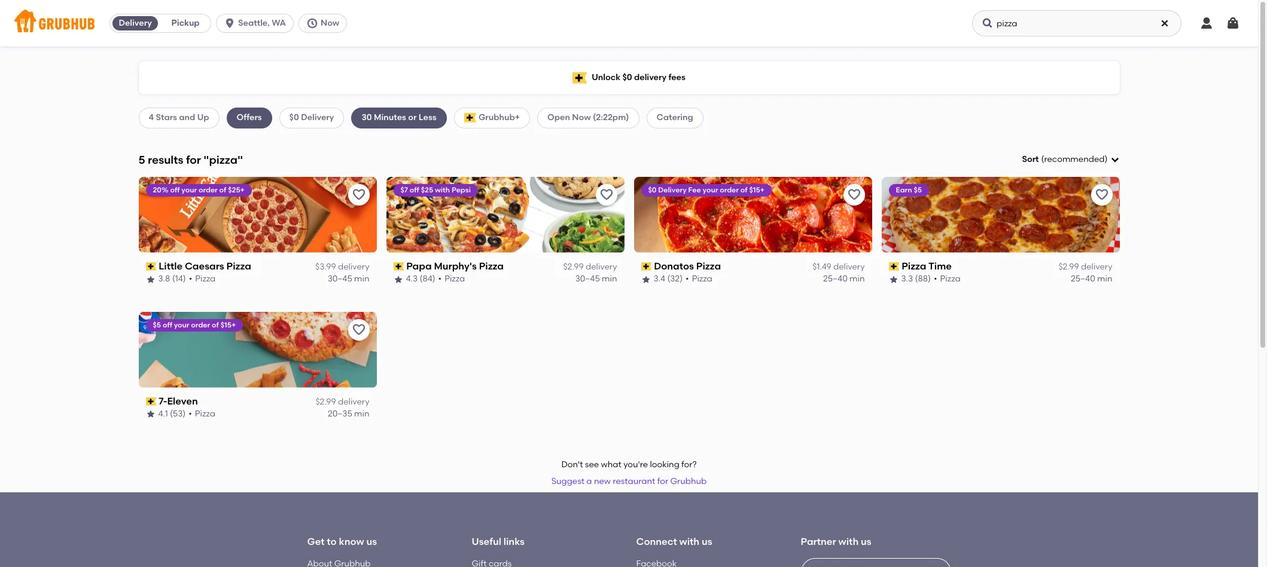 Task type: locate. For each thing, give the bounding box(es) containing it.
with right $25
[[435, 186, 450, 194]]

• for murphy's
[[438, 274, 442, 285]]

for right the results
[[186, 153, 201, 167]]

1 horizontal spatial subscription pass image
[[889, 263, 900, 271]]

$2.99
[[563, 262, 584, 272], [1059, 262, 1079, 272], [316, 397, 336, 408]]

min for papa murphy's pizza
[[602, 274, 617, 285]]

suggest
[[552, 477, 585, 487]]

• for time
[[934, 274, 938, 285]]

$2.99 for pizza time
[[1059, 262, 1079, 272]]

• right (88)
[[934, 274, 938, 285]]

star icon image left 4.3 on the left
[[394, 275, 403, 285]]

5 results for "pizza"
[[139, 153, 243, 167]]

save this restaurant button
[[348, 184, 370, 206], [596, 184, 617, 206], [844, 184, 865, 206], [1091, 184, 1113, 206], [348, 319, 370, 341]]

2 horizontal spatial delivery
[[658, 186, 687, 194]]

murphy's
[[434, 261, 477, 272]]

$5 right earn on the top right of the page
[[914, 186, 922, 194]]

2 horizontal spatial with
[[839, 537, 859, 548]]

(14)
[[172, 274, 186, 285]]

delivery left 30
[[301, 113, 334, 123]]

0 horizontal spatial us
[[367, 537, 377, 548]]

• pizza for pizza
[[686, 274, 713, 285]]

• right the (32) on the right of the page
[[686, 274, 689, 285]]

subscription pass image left papa
[[394, 263, 404, 271]]

star icon image left 3.3
[[889, 275, 899, 285]]

0 horizontal spatial 30–45
[[328, 274, 352, 285]]

for inside button
[[658, 477, 669, 487]]

• pizza down caesars
[[189, 274, 216, 285]]

5 results for "pizza" main content
[[0, 47, 1259, 568]]

subscription pass image for donatos pizza
[[641, 263, 652, 271]]

donatos pizza logo image
[[634, 177, 872, 253]]

delivery for pizza time
[[1081, 262, 1113, 272]]

grubhub plus flag logo image left unlock
[[573, 72, 587, 83]]

svg image inside seattle, wa button
[[224, 17, 236, 29]]

svg image
[[224, 17, 236, 29], [306, 17, 318, 29], [1111, 155, 1120, 165]]

now
[[321, 18, 340, 28], [572, 113, 591, 123]]

)
[[1105, 154, 1108, 165]]

2 horizontal spatial $2.99 delivery
[[1059, 262, 1113, 272]]

us right partner
[[861, 537, 872, 548]]

1 25–40 min from the left
[[824, 274, 865, 285]]

connect with us
[[637, 537, 713, 548]]

open now (2:22pm)
[[548, 113, 629, 123]]

none field containing sort
[[1022, 154, 1120, 166]]

subscription pass image for 7-eleven
[[146, 398, 156, 406]]

your right "20%"
[[182, 186, 197, 194]]

1 horizontal spatial $2.99
[[563, 262, 584, 272]]

save this restaurant button for pizza time
[[1091, 184, 1113, 206]]

1 horizontal spatial 30–45
[[576, 274, 600, 285]]

(88)
[[915, 274, 931, 285]]

0 horizontal spatial 30–45 min
[[328, 274, 370, 285]]

• pizza down eleven
[[189, 410, 215, 420]]

pizza up 3.3 (88)
[[902, 261, 927, 272]]

now inside button
[[321, 18, 340, 28]]

off for papa
[[410, 186, 419, 194]]

3 subscription pass image from the left
[[641, 263, 652, 271]]

pizza down eleven
[[195, 410, 215, 420]]

delivery inside button
[[119, 18, 152, 28]]

star icon image left "3.4"
[[641, 275, 651, 285]]

1 vertical spatial delivery
[[301, 113, 334, 123]]

1 vertical spatial grubhub plus flag logo image
[[464, 113, 476, 123]]

grubhub
[[671, 477, 707, 487]]

subscription pass image left donatos at the top right of the page
[[641, 263, 652, 271]]

grubhub plus flag logo image
[[573, 72, 587, 83], [464, 113, 476, 123]]

subscription pass image left pizza time
[[889, 263, 900, 271]]

donatos
[[654, 261, 694, 272]]

off right "20%"
[[170, 186, 180, 194]]

1 horizontal spatial for
[[658, 477, 669, 487]]

svg image right wa
[[306, 17, 318, 29]]

3 us from the left
[[861, 537, 872, 548]]

0 horizontal spatial $0
[[289, 113, 299, 123]]

save this restaurant image for 7-eleven
[[352, 323, 366, 337]]

• pizza down papa murphy's pizza
[[438, 274, 465, 285]]

2 25–40 from the left
[[1071, 274, 1096, 285]]

0 horizontal spatial $2.99 delivery
[[316, 397, 370, 408]]

off
[[170, 186, 180, 194], [410, 186, 419, 194], [163, 321, 172, 330]]

subscription pass image
[[146, 263, 156, 271], [394, 263, 404, 271], [641, 263, 652, 271]]

• pizza down time
[[934, 274, 961, 285]]

svg image inside now button
[[306, 17, 318, 29]]

4
[[149, 113, 154, 123]]

of for eleven
[[212, 321, 219, 330]]

grubhub plus flag logo image for unlock $0 delivery fees
[[573, 72, 587, 83]]

0 vertical spatial now
[[321, 18, 340, 28]]

us for connect with us
[[702, 537, 713, 548]]

0 vertical spatial delivery
[[119, 18, 152, 28]]

papa murphy's pizza logo image
[[386, 177, 625, 253]]

3.3
[[902, 274, 913, 285]]

1 horizontal spatial grubhub plus flag logo image
[[573, 72, 587, 83]]

2 horizontal spatial $0
[[648, 186, 657, 194]]

$7
[[401, 186, 408, 194]]

1 horizontal spatial $2.99 delivery
[[563, 262, 617, 272]]

useful
[[472, 537, 501, 548]]

(84)
[[420, 274, 435, 285]]

grubhub plus flag logo image for grubhub+
[[464, 113, 476, 123]]

25–40 min
[[824, 274, 865, 285], [1071, 274, 1113, 285]]

delivery left fee
[[658, 186, 687, 194]]

your for caesars
[[182, 186, 197, 194]]

svg image right )
[[1111, 155, 1120, 165]]

1 vertical spatial subscription pass image
[[146, 398, 156, 406]]

1 horizontal spatial $5
[[914, 186, 922, 194]]

now right open
[[572, 113, 591, 123]]

0 vertical spatial subscription pass image
[[889, 263, 900, 271]]

1 vertical spatial for
[[658, 477, 669, 487]]

1 horizontal spatial 30–45 min
[[576, 274, 617, 285]]

0 vertical spatial $15+
[[750, 186, 765, 194]]

delivery for little caesars pizza
[[338, 262, 370, 272]]

star icon image
[[146, 275, 155, 285], [394, 275, 403, 285], [641, 275, 651, 285], [889, 275, 899, 285], [146, 410, 155, 420]]

$1.49 delivery
[[813, 262, 865, 272]]

off down 3.8
[[163, 321, 172, 330]]

save this restaurant image for pizza time
[[1095, 188, 1109, 202]]

with for connect with us
[[680, 537, 700, 548]]

1 25–40 from the left
[[824, 274, 848, 285]]

1 vertical spatial $0
[[289, 113, 299, 123]]

order down caesars
[[191, 321, 210, 330]]

3.4 (32)
[[654, 274, 683, 285]]

catering
[[657, 113, 694, 123]]

1 horizontal spatial subscription pass image
[[394, 263, 404, 271]]

star icon image for pizza time
[[889, 275, 899, 285]]

unlock
[[592, 72, 621, 82]]

2 25–40 min from the left
[[1071, 274, 1113, 285]]

us right know
[[367, 537, 377, 548]]

1 30–45 min from the left
[[328, 274, 370, 285]]

30
[[362, 113, 372, 123]]

1 horizontal spatial of
[[219, 186, 226, 194]]

2 horizontal spatial svg image
[[1111, 155, 1120, 165]]

30–45 for papa murphy's pizza
[[576, 274, 600, 285]]

save this restaurant button for little caesars pizza
[[348, 184, 370, 206]]

subscription pass image
[[889, 263, 900, 271], [146, 398, 156, 406]]

subscription pass image left little
[[146, 263, 156, 271]]

min for pizza time
[[1098, 274, 1113, 285]]

of for caesars
[[219, 186, 226, 194]]

subscription pass image for papa murphy's pizza
[[394, 263, 404, 271]]

2 vertical spatial $0
[[648, 186, 657, 194]]

7-eleven
[[159, 396, 198, 407]]

none field inside 5 results for "pizza" main content
[[1022, 154, 1120, 166]]

subscription pass image left 7-
[[146, 398, 156, 406]]

pizza right donatos at the top right of the page
[[697, 261, 721, 272]]

2 vertical spatial delivery
[[658, 186, 687, 194]]

with right partner
[[839, 537, 859, 548]]

0 horizontal spatial grubhub plus flag logo image
[[464, 113, 476, 123]]

20–35 min
[[328, 410, 370, 420]]

subscription pass image for pizza time
[[889, 263, 900, 271]]

1 subscription pass image from the left
[[146, 263, 156, 271]]

Search for food, convenience, alcohol... search field
[[973, 10, 1182, 37]]

star icon image left 4.1
[[146, 410, 155, 420]]

0 horizontal spatial subscription pass image
[[146, 263, 156, 271]]

with
[[435, 186, 450, 194], [680, 537, 700, 548], [839, 537, 859, 548]]

2 horizontal spatial us
[[861, 537, 872, 548]]

1 horizontal spatial 25–40
[[1071, 274, 1096, 285]]

for down looking
[[658, 477, 669, 487]]

1 vertical spatial now
[[572, 113, 591, 123]]

1 vertical spatial $15+
[[221, 321, 236, 330]]

2 horizontal spatial subscription pass image
[[641, 263, 652, 271]]

$0 right the offers
[[289, 113, 299, 123]]

your right fee
[[703, 186, 718, 194]]

1 horizontal spatial now
[[572, 113, 591, 123]]

2 30–45 from the left
[[576, 274, 600, 285]]

order
[[199, 186, 218, 194], [720, 186, 739, 194], [191, 321, 210, 330]]

$2.99 delivery for papa murphy's pizza
[[563, 262, 617, 272]]

0 horizontal spatial 25–40 min
[[824, 274, 865, 285]]

0 vertical spatial grubhub plus flag logo image
[[573, 72, 587, 83]]

save this restaurant button for donatos pizza
[[844, 184, 865, 206]]

off for little
[[170, 186, 180, 194]]

and
[[179, 113, 195, 123]]

what
[[601, 460, 622, 470]]

30–45 min for papa murphy's pizza
[[576, 274, 617, 285]]

4.1
[[158, 410, 168, 420]]

$0
[[623, 72, 632, 82], [289, 113, 299, 123], [648, 186, 657, 194]]

with right connect
[[680, 537, 700, 548]]

1 horizontal spatial us
[[702, 537, 713, 548]]

grubhub plus flag logo image left the grubhub+
[[464, 113, 476, 123]]

off for 7-
[[163, 321, 172, 330]]

seattle, wa
[[238, 18, 286, 28]]

• right (84)
[[438, 274, 442, 285]]

• right (53)
[[189, 410, 192, 420]]

svg image for seattle, wa
[[224, 17, 236, 29]]

for
[[186, 153, 201, 167], [658, 477, 669, 487]]

sort ( recommended )
[[1022, 154, 1108, 165]]

eleven
[[167, 396, 198, 407]]

• right (14)
[[189, 274, 192, 285]]

1 horizontal spatial $0
[[623, 72, 632, 82]]

1 horizontal spatial with
[[680, 537, 700, 548]]

7-
[[159, 396, 167, 407]]

connect
[[637, 537, 677, 548]]

30–45
[[328, 274, 352, 285], [576, 274, 600, 285]]

svg image
[[1200, 16, 1214, 31], [1226, 16, 1241, 31], [982, 17, 994, 29], [1160, 19, 1170, 28]]

0 horizontal spatial subscription pass image
[[146, 398, 156, 406]]

your down (14)
[[174, 321, 189, 330]]

links
[[504, 537, 525, 548]]

see
[[585, 460, 599, 470]]

save this restaurant image
[[599, 188, 614, 202], [847, 188, 862, 202], [1095, 188, 1109, 202], [352, 323, 366, 337]]

min
[[354, 274, 370, 285], [602, 274, 617, 285], [850, 274, 865, 285], [1098, 274, 1113, 285], [354, 410, 370, 420]]

0 horizontal spatial $2.99
[[316, 397, 336, 408]]

min for little caesars pizza
[[354, 274, 370, 285]]

$15+
[[750, 186, 765, 194], [221, 321, 236, 330]]

of right fee
[[741, 186, 748, 194]]

svg image left 'seattle,'
[[224, 17, 236, 29]]

donatos pizza
[[654, 261, 721, 272]]

1 horizontal spatial svg image
[[306, 17, 318, 29]]

us
[[367, 537, 377, 548], [702, 537, 713, 548], [861, 537, 872, 548]]

0 horizontal spatial of
[[212, 321, 219, 330]]

minutes
[[374, 113, 406, 123]]

unlock $0 delivery fees
[[592, 72, 686, 82]]

order for caesars
[[199, 186, 218, 194]]

us right connect
[[702, 537, 713, 548]]

off right the $7
[[410, 186, 419, 194]]

order left $25+
[[199, 186, 218, 194]]

•
[[189, 274, 192, 285], [438, 274, 442, 285], [686, 274, 689, 285], [934, 274, 938, 285], [189, 410, 192, 420]]

• pizza
[[189, 274, 216, 285], [438, 274, 465, 285], [686, 274, 713, 285], [934, 274, 961, 285], [189, 410, 215, 420]]

$0 left fee
[[648, 186, 657, 194]]

delivery
[[634, 72, 667, 82], [338, 262, 370, 272], [586, 262, 617, 272], [834, 262, 865, 272], [1081, 262, 1113, 272], [338, 397, 370, 408]]

delivery for 7-eleven
[[338, 397, 370, 408]]

of
[[219, 186, 226, 194], [741, 186, 748, 194], [212, 321, 219, 330]]

0 horizontal spatial for
[[186, 153, 201, 167]]

papa murphy's pizza
[[406, 261, 504, 272]]

$3.99 delivery
[[315, 262, 370, 272]]

4.1 (53)
[[158, 410, 186, 420]]

2 us from the left
[[702, 537, 713, 548]]

• pizza down donatos pizza
[[686, 274, 713, 285]]

partner with us
[[801, 537, 872, 548]]

0 vertical spatial for
[[186, 153, 201, 167]]

sort
[[1022, 154, 1039, 165]]

delivery left pickup
[[119, 18, 152, 28]]

$5
[[914, 186, 922, 194], [153, 321, 161, 330]]

0 horizontal spatial delivery
[[119, 18, 152, 28]]

0 horizontal spatial now
[[321, 18, 340, 28]]

papa
[[406, 261, 432, 272]]

0 horizontal spatial 25–40
[[824, 274, 848, 285]]

1 horizontal spatial 25–40 min
[[1071, 274, 1113, 285]]

star icon image for donatos pizza
[[641, 275, 651, 285]]

stars
[[156, 113, 177, 123]]

2 horizontal spatial $2.99
[[1059, 262, 1079, 272]]

$5 down 3.8
[[153, 321, 161, 330]]

fees
[[669, 72, 686, 82]]

$0 right unlock
[[623, 72, 632, 82]]

star icon image for 7-eleven
[[146, 410, 155, 420]]

save this restaurant button for 7-eleven
[[348, 319, 370, 341]]

0 horizontal spatial $5
[[153, 321, 161, 330]]

None field
[[1022, 154, 1120, 166]]

1 horizontal spatial delivery
[[301, 113, 334, 123]]

results
[[148, 153, 183, 167]]

1 30–45 from the left
[[328, 274, 352, 285]]

2 subscription pass image from the left
[[394, 263, 404, 271]]

30–45 for little caesars pizza
[[328, 274, 352, 285]]

0 horizontal spatial svg image
[[224, 17, 236, 29]]

of left $25+
[[219, 186, 226, 194]]

$0 delivery fee your order of $15+
[[648, 186, 765, 194]]

25–40 for pizza time
[[1071, 274, 1096, 285]]

2 30–45 min from the left
[[576, 274, 617, 285]]

of down little caesars pizza
[[212, 321, 219, 330]]

star icon image left 3.8
[[146, 275, 155, 285]]

now right wa
[[321, 18, 340, 28]]



Task type: describe. For each thing, give the bounding box(es) containing it.
seattle,
[[238, 18, 270, 28]]

restaurant
[[613, 477, 656, 487]]

30–45 min for little caesars pizza
[[328, 274, 370, 285]]

5
[[139, 153, 145, 167]]

caesars
[[185, 261, 224, 272]]

don't see what you're looking for?
[[562, 460, 697, 470]]

25–40 for donatos pizza
[[824, 274, 848, 285]]

pickup button
[[160, 14, 211, 33]]

(2:22pm)
[[593, 113, 629, 123]]

suggest a new restaurant for grubhub
[[552, 477, 707, 487]]

earn
[[896, 186, 912, 194]]

0 vertical spatial $5
[[914, 186, 922, 194]]

delivery for $0 delivery fee your order of $15+
[[658, 186, 687, 194]]

4 stars and up
[[149, 113, 209, 123]]

to
[[327, 537, 337, 548]]

$5 off your order of $15+
[[153, 321, 236, 330]]

pizza down donatos pizza
[[692, 274, 713, 285]]

pizza time logo image
[[882, 177, 1120, 253]]

$25+
[[228, 186, 245, 194]]

get to know us
[[307, 537, 377, 548]]

or
[[408, 113, 417, 123]]

• pizza for time
[[934, 274, 961, 285]]

now inside 5 results for "pizza" main content
[[572, 113, 591, 123]]

$2.99 delivery for pizza time
[[1059, 262, 1113, 272]]

1 us from the left
[[367, 537, 377, 548]]

up
[[197, 113, 209, 123]]

grubhub+
[[479, 113, 520, 123]]

offers
[[237, 113, 262, 123]]

star icon image for little caesars pizza
[[146, 275, 155, 285]]

time
[[929, 261, 952, 272]]

$3.99
[[315, 262, 336, 272]]

$7 off $25 with pepsi
[[401, 186, 471, 194]]

• for pizza
[[686, 274, 689, 285]]

get
[[307, 537, 325, 548]]

pizza time
[[902, 261, 952, 272]]

little
[[159, 261, 183, 272]]

with for partner with us
[[839, 537, 859, 548]]

$0 for $0 delivery fee your order of $15+
[[648, 186, 657, 194]]

partner
[[801, 537, 837, 548]]

25–40 min for donatos pizza
[[824, 274, 865, 285]]

0 vertical spatial $0
[[623, 72, 632, 82]]

earn $5
[[896, 186, 922, 194]]

• pizza for caesars
[[189, 274, 216, 285]]

25–40 min for pizza time
[[1071, 274, 1113, 285]]

save this restaurant button for papa murphy's pizza
[[596, 184, 617, 206]]

$2.99 delivery for 7-eleven
[[316, 397, 370, 408]]

$2.99 for 7-eleven
[[316, 397, 336, 408]]

open
[[548, 113, 570, 123]]

save this restaurant image for papa murphy's pizza
[[599, 188, 614, 202]]

order for eleven
[[191, 321, 210, 330]]

3.3 (88)
[[902, 274, 931, 285]]

subscription pass image for little caesars pizza
[[146, 263, 156, 271]]

(53)
[[170, 410, 186, 420]]

looking
[[650, 460, 680, 470]]

star icon image for papa murphy's pizza
[[394, 275, 403, 285]]

$2.99 for papa murphy's pizza
[[563, 262, 584, 272]]

pepsi
[[452, 186, 471, 194]]

a
[[587, 477, 592, 487]]

don't
[[562, 460, 583, 470]]

useful links
[[472, 537, 525, 548]]

20–35
[[328, 410, 352, 420]]

4.3
[[406, 274, 418, 285]]

$25
[[421, 186, 433, 194]]

4.3 (84)
[[406, 274, 435, 285]]

0 horizontal spatial $15+
[[221, 321, 236, 330]]

save this restaurant image for donatos pizza
[[847, 188, 862, 202]]

(
[[1042, 154, 1045, 165]]

pickup
[[172, 18, 200, 28]]

now button
[[299, 14, 352, 33]]

• for eleven
[[189, 410, 192, 420]]

pizza down little caesars pizza
[[195, 274, 216, 285]]

1 horizontal spatial $15+
[[750, 186, 765, 194]]

order right fee
[[720, 186, 739, 194]]

for?
[[682, 460, 697, 470]]

suggest a new restaurant for grubhub button
[[546, 472, 712, 493]]

• for caesars
[[189, 274, 192, 285]]

delivery for $0 delivery
[[301, 113, 334, 123]]

save this restaurant image
[[352, 188, 366, 202]]

you're
[[624, 460, 648, 470]]

min for 7-eleven
[[354, 410, 370, 420]]

delivery for papa murphy's pizza
[[586, 262, 617, 272]]

fee
[[689, 186, 701, 194]]

$1.49
[[813, 262, 832, 272]]

delivery button
[[110, 14, 160, 33]]

$0 delivery
[[289, 113, 334, 123]]

7-eleven logo image
[[139, 312, 377, 388]]

min for donatos pizza
[[850, 274, 865, 285]]

little caesars pizza
[[159, 261, 251, 272]]

3.8
[[158, 274, 170, 285]]

3.4
[[654, 274, 666, 285]]

3.8 (14)
[[158, 274, 186, 285]]

30 minutes or less
[[362, 113, 437, 123]]

2 horizontal spatial of
[[741, 186, 748, 194]]

pizza down papa murphy's pizza
[[445, 274, 465, 285]]

know
[[339, 537, 364, 548]]

1 vertical spatial $5
[[153, 321, 161, 330]]

• pizza for murphy's
[[438, 274, 465, 285]]

less
[[419, 113, 437, 123]]

svg image for now
[[306, 17, 318, 29]]

20%
[[153, 186, 169, 194]]

pizza right murphy's
[[479, 261, 504, 272]]

• pizza for eleven
[[189, 410, 215, 420]]

wa
[[272, 18, 286, 28]]

recommended
[[1045, 154, 1105, 165]]

(32)
[[668, 274, 683, 285]]

"pizza"
[[204, 153, 243, 167]]

main navigation navigation
[[0, 0, 1259, 47]]

little caesars pizza logo image
[[139, 177, 377, 253]]

your for eleven
[[174, 321, 189, 330]]

us for partner with us
[[861, 537, 872, 548]]

pizza right caesars
[[227, 261, 251, 272]]

delivery for donatos pizza
[[834, 262, 865, 272]]

seattle, wa button
[[216, 14, 299, 33]]

$0 for $0 delivery
[[289, 113, 299, 123]]

svg image inside 5 results for "pizza" main content
[[1111, 155, 1120, 165]]

0 horizontal spatial with
[[435, 186, 450, 194]]

new
[[594, 477, 611, 487]]

pizza down time
[[941, 274, 961, 285]]



Task type: vqa. For each thing, say whether or not it's contained in the screenshot.
$0.99 to the right
no



